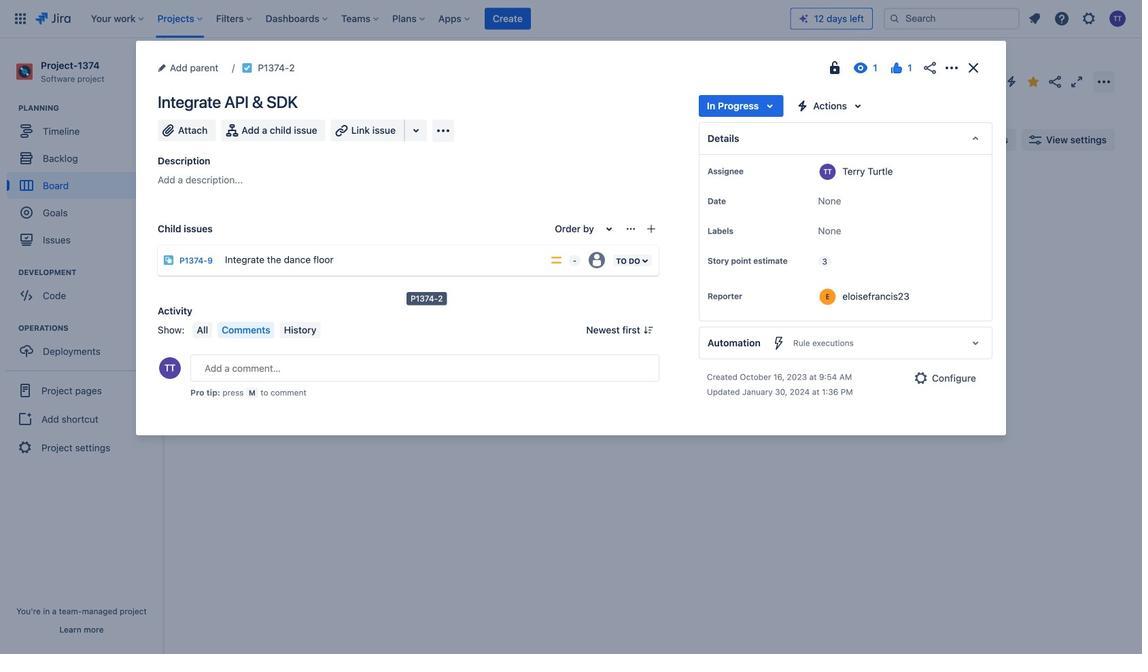Task type: locate. For each thing, give the bounding box(es) containing it.
actions image
[[944, 60, 960, 76]]

Search field
[[884, 8, 1020, 30]]

2 vertical spatial heading
[[18, 323, 163, 334]]

Add a comment… field
[[190, 355, 660, 382]]

copy link to issue image
[[292, 62, 303, 73]]

goal image
[[20, 207, 33, 219]]

1 heading from the top
[[18, 103, 163, 114]]

primary element
[[8, 0, 791, 38]]

enter full screen image
[[1069, 74, 1085, 90]]

group
[[7, 103, 163, 258], [7, 267, 163, 314], [7, 323, 163, 369], [5, 371, 158, 467]]

heading
[[18, 103, 163, 114], [18, 267, 163, 278], [18, 323, 163, 334]]

menu bar
[[190, 322, 323, 339]]

star p1374 board image
[[1026, 74, 1042, 90]]

0 vertical spatial heading
[[18, 103, 163, 114]]

Search this board text field
[[192, 128, 254, 152]]

banner
[[0, 0, 1143, 38]]

link web pages and more image
[[408, 122, 424, 139]]

issue actions image
[[626, 224, 636, 235]]

create child image
[[646, 224, 657, 235]]

tooltip
[[407, 292, 447, 306]]

jira image
[[35, 11, 71, 27], [35, 11, 71, 27]]

3 heading from the top
[[18, 323, 163, 334]]

add people image
[[335, 132, 351, 148]]

1 vertical spatial heading
[[18, 267, 163, 278]]

dialog
[[136, 41, 1007, 436]]

close image
[[966, 60, 982, 76]]

0 of 1 child issues complete image
[[522, 275, 533, 286]]



Task type: vqa. For each thing, say whether or not it's contained in the screenshot.
naming
no



Task type: describe. For each thing, give the bounding box(es) containing it.
0 of 1 child issues complete image
[[522, 275, 533, 286]]

sidebar element
[[0, 38, 163, 655]]

2 heading from the top
[[18, 267, 163, 278]]

details element
[[699, 122, 993, 155]]

priority: medium image
[[550, 254, 563, 267]]

search image
[[890, 13, 900, 24]]

add app image
[[435, 123, 452, 139]]

task image
[[394, 275, 405, 286]]

no restrictions image
[[827, 60, 843, 76]]

issue type: subtask image
[[163, 255, 174, 266]]

task image
[[242, 63, 253, 73]]

automation element
[[699, 327, 993, 360]]



